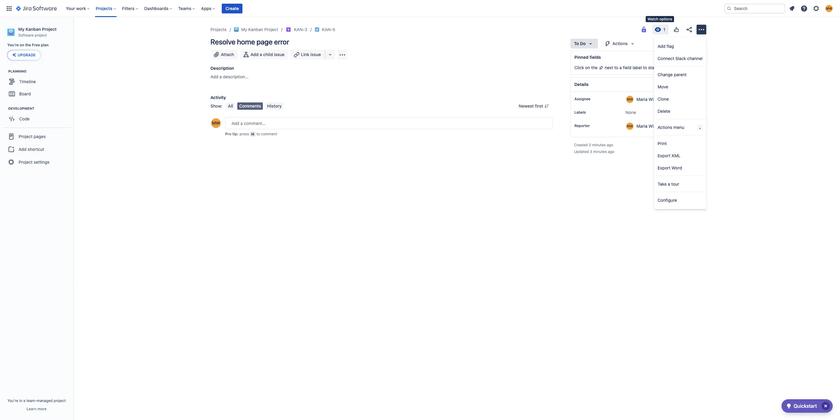 Task type: locate. For each thing, give the bounding box(es) containing it.
child
[[263, 52, 273, 57]]

pages
[[34, 134, 46, 139]]

more
[[38, 407, 47, 411]]

kan- for 5
[[322, 27, 333, 32]]

actions for actions menu
[[658, 125, 673, 130]]

1 horizontal spatial kanban
[[248, 27, 263, 32]]

williams down delete
[[649, 123, 665, 128]]

0 horizontal spatial on
[[20, 43, 24, 47]]

3 for created
[[589, 143, 592, 147]]

add for add a description...
[[211, 74, 218, 79]]

menu bar
[[225, 102, 285, 110]]

to right m
[[257, 132, 260, 136]]

you're for you're in a team-managed project
[[7, 398, 18, 403]]

you're up upgrade button
[[7, 43, 19, 47]]

filters button
[[120, 4, 141, 13]]

actions up field
[[613, 41, 628, 46]]

1 horizontal spatial projects
[[211, 27, 227, 32]]

actions inside 'popup button'
[[613, 41, 628, 46]]

a left child
[[260, 52, 262, 57]]

learn more button
[[27, 407, 47, 412]]

1 vertical spatial on
[[586, 65, 591, 70]]

profile image of maria williams image
[[211, 118, 221, 128]]

a left the tour
[[668, 181, 671, 186]]

parent
[[674, 72, 687, 77]]

jira software image
[[16, 5, 57, 12], [16, 5, 57, 12]]

1 vertical spatial 3
[[589, 143, 592, 147]]

export word link
[[654, 162, 707, 174]]

kan-5
[[322, 27, 335, 32]]

link
[[301, 52, 310, 57]]

export left xml at top
[[658, 153, 671, 158]]

you're
[[7, 43, 19, 47], [7, 398, 18, 403]]

team-
[[26, 398, 37, 403]]

development group
[[3, 106, 73, 127]]

none
[[626, 110, 636, 115]]

kan- right epic image
[[294, 27, 305, 32]]

0 vertical spatial the
[[25, 43, 31, 47]]

0 vertical spatial 3
[[305, 27, 308, 32]]

0 horizontal spatial my
[[18, 27, 24, 32]]

a down description on the left top of the page
[[220, 74, 222, 79]]

all
[[228, 103, 233, 109]]

project down add shortcut
[[19, 159, 33, 165]]

actions
[[613, 41, 628, 46], [658, 125, 673, 130]]

export for export xml
[[658, 153, 671, 158]]

0 horizontal spatial kanban
[[26, 27, 41, 32]]

0 horizontal spatial kan-
[[294, 27, 305, 32]]

1 vertical spatial the
[[592, 65, 598, 70]]

my inside my kanban project software project
[[18, 27, 24, 32]]

project up plan
[[35, 33, 47, 37]]

3 for kan-
[[305, 27, 308, 32]]

vote options: no one has voted for this issue yet. image
[[673, 26, 681, 33]]

williams up delete
[[649, 96, 665, 102]]

group containing change parent
[[654, 66, 707, 119]]

1 horizontal spatial kan-
[[322, 27, 333, 32]]

click
[[575, 65, 584, 70]]

your work
[[66, 6, 86, 11]]

1 kan- from the left
[[294, 27, 305, 32]]

tour
[[672, 181, 680, 186]]

kan- for 3
[[294, 27, 305, 32]]

project right managed
[[54, 398, 66, 403]]

to
[[574, 41, 579, 46]]

to right next
[[615, 65, 619, 70]]

my for my kanban project
[[241, 27, 247, 32]]

add shortcut
[[19, 147, 44, 152]]

1 vertical spatial actions
[[658, 125, 673, 130]]

apps button
[[199, 4, 218, 13]]

0 horizontal spatial project
[[35, 33, 47, 37]]

projects for 'projects' link
[[211, 27, 227, 32]]

the for you're
[[25, 43, 31, 47]]

on up upgrade button
[[20, 43, 24, 47]]

2 you're from the top
[[7, 398, 18, 403]]

comments
[[239, 103, 261, 109]]

.
[[699, 125, 702, 130]]

error
[[274, 37, 289, 46]]

comments button
[[238, 102, 263, 110]]

issue right link
[[311, 52, 321, 57]]

upgrade button
[[8, 50, 40, 60]]

check image
[[786, 402, 793, 410]]

project up page
[[264, 27, 278, 32]]

1 vertical spatial maria williams
[[637, 123, 665, 128]]

development
[[8, 106, 34, 110]]

1 vertical spatial projects
[[211, 27, 227, 32]]

1 horizontal spatial actions
[[658, 125, 673, 130]]

project settings
[[19, 159, 49, 165]]

1 horizontal spatial on
[[586, 65, 591, 70]]

my right my kanban project image
[[241, 27, 247, 32]]

plan
[[41, 43, 49, 47]]

on for click
[[586, 65, 591, 70]]

dashboards
[[144, 6, 169, 11]]

take a tour button
[[654, 178, 707, 190]]

0 vertical spatial project
[[35, 33, 47, 37]]

projects right "work"
[[96, 6, 112, 11]]

upgrade
[[18, 53, 36, 57]]

kan- left 'copy link to issue' icon
[[322, 27, 333, 32]]

add down description on the left top of the page
[[211, 74, 218, 79]]

to left the start
[[644, 65, 648, 70]]

slack
[[676, 56, 687, 61]]

delete button
[[654, 105, 707, 117]]

menu bar containing all
[[225, 102, 285, 110]]

notifications image
[[789, 5, 796, 12]]

add left shortcut
[[19, 147, 26, 152]]

1 horizontal spatial to
[[615, 65, 619, 70]]

the
[[25, 43, 31, 47], [592, 65, 598, 70]]

hide message image
[[697, 54, 704, 61]]

0 horizontal spatial the
[[25, 43, 31, 47]]

maria left clone
[[637, 96, 648, 102]]

group containing project pages
[[2, 128, 71, 171]]

1 horizontal spatial my
[[241, 27, 247, 32]]

you're left in at the left of page
[[7, 398, 18, 403]]

maria williams down delete
[[637, 123, 665, 128]]

export for export word
[[658, 165, 671, 170]]

0 vertical spatial williams
[[649, 96, 665, 102]]

add left flag
[[658, 43, 666, 49]]

add for add a child issue
[[251, 52, 259, 57]]

2 kan- from the left
[[322, 27, 333, 32]]

issue right child
[[274, 52, 285, 57]]

2 export from the top
[[658, 165, 671, 170]]

project inside my kanban project software project
[[42, 27, 57, 32]]

comment
[[261, 132, 277, 136]]

maria williams
[[637, 96, 665, 102], [637, 123, 665, 128]]

projects
[[96, 6, 112, 11], [211, 27, 227, 32]]

options
[[660, 17, 673, 21]]

3 right 'updated'
[[590, 149, 593, 154]]

dismiss quickstart image
[[821, 401, 831, 411]]

minutes right 'updated'
[[594, 149, 607, 154]]

1 horizontal spatial the
[[592, 65, 598, 70]]

williams
[[649, 96, 665, 102], [649, 123, 665, 128]]

1 vertical spatial export
[[658, 165, 671, 170]]

on for you're
[[20, 43, 24, 47]]

primary element
[[4, 0, 725, 17]]

fields
[[590, 55, 601, 60]]

projects up resolve
[[211, 27, 227, 32]]

0 vertical spatial ago
[[607, 143, 614, 147]]

maria williams down move
[[637, 96, 665, 102]]

actions image
[[698, 26, 706, 33]]

0 vertical spatial projects
[[96, 6, 112, 11]]

0 horizontal spatial issue
[[274, 52, 285, 57]]

2 vertical spatial 3
[[590, 149, 593, 154]]

appswitcher icon image
[[5, 5, 13, 12]]

1 horizontal spatial project
[[54, 398, 66, 403]]

kan- inside "link"
[[294, 27, 305, 32]]

development image
[[1, 105, 8, 112]]

2 maria from the top
[[637, 123, 648, 128]]

add for add shortcut
[[19, 147, 26, 152]]

3 right the created
[[589, 143, 592, 147]]

1 export from the top
[[658, 153, 671, 158]]

group
[[654, 38, 707, 66], [654, 66, 707, 119], [2, 128, 71, 171], [654, 135, 707, 176]]

kanban inside my kanban project software project
[[26, 27, 41, 32]]

kanban inside my kanban project link
[[248, 27, 263, 32]]

issue
[[274, 52, 285, 57], [311, 52, 321, 57]]

0 vertical spatial on
[[20, 43, 24, 47]]

maria
[[637, 96, 648, 102], [637, 123, 648, 128]]

m
[[251, 132, 254, 136]]

the down fields
[[592, 65, 598, 70]]

export xml link
[[654, 149, 707, 162]]

connect slack channel
[[658, 56, 703, 61]]

1 vertical spatial maria
[[637, 123, 648, 128]]

2 maria williams from the top
[[637, 123, 665, 128]]

word
[[672, 165, 683, 170]]

create button
[[222, 4, 243, 13]]

minutes right the created
[[593, 143, 606, 147]]

actions left menu
[[658, 125, 673, 130]]

settings
[[34, 159, 49, 165]]

0 vertical spatial export
[[658, 153, 671, 158]]

help image
[[801, 5, 808, 12]]

ago right the created
[[607, 143, 614, 147]]

description...
[[223, 74, 249, 79]]

projects inside dropdown button
[[96, 6, 112, 11]]

add app image
[[339, 51, 346, 58]]

free
[[32, 43, 40, 47]]

0 horizontal spatial projects
[[96, 6, 112, 11]]

project up plan
[[42, 27, 57, 32]]

0 vertical spatial you're
[[7, 43, 19, 47]]

1 horizontal spatial issue
[[311, 52, 321, 57]]

shortcut
[[28, 147, 44, 152]]

1 vertical spatial you're
[[7, 398, 18, 403]]

banner
[[0, 0, 841, 17]]

3 inside "link"
[[305, 27, 308, 32]]

a right in at the left of page
[[23, 398, 25, 403]]

export left the word
[[658, 165, 671, 170]]

planning group
[[3, 69, 73, 102]]

add left child
[[251, 52, 259, 57]]

press
[[240, 132, 249, 136]]

kanban up "resolve home page error"
[[248, 27, 263, 32]]

to
[[615, 65, 619, 70], [644, 65, 648, 70], [257, 132, 260, 136]]

banner containing your work
[[0, 0, 841, 17]]

1 issue from the left
[[274, 52, 285, 57]]

0 vertical spatial actions
[[613, 41, 628, 46]]

my kanban project image
[[234, 27, 239, 32]]

0 vertical spatial maria
[[637, 96, 648, 102]]

1 you're from the top
[[7, 43, 19, 47]]

the left free at the top
[[25, 43, 31, 47]]

2 williams from the top
[[649, 123, 665, 128]]

reporter pin to top. only you can see pinned fields. image
[[592, 123, 596, 128]]

kanban up software
[[26, 27, 41, 32]]

settings image
[[813, 5, 821, 12]]

to do button
[[571, 39, 598, 48]]

add shortcut button
[[2, 143, 71, 156]]

3 left task icon
[[305, 27, 308, 32]]

0 vertical spatial minutes
[[593, 143, 606, 147]]

Search field
[[725, 4, 786, 13]]

learn
[[27, 407, 37, 411]]

you're in a team-managed project
[[7, 398, 66, 403]]

resolve home page error
[[211, 37, 289, 46]]

delete
[[658, 108, 671, 114]]

export
[[658, 153, 671, 158], [658, 165, 671, 170]]

maria left actions menu
[[637, 123, 648, 128]]

change parent
[[658, 72, 687, 77]]

pro
[[225, 132, 232, 136]]

field
[[623, 65, 632, 70]]

work
[[76, 6, 86, 11]]

kan-
[[294, 27, 305, 32], [322, 27, 333, 32]]

menu
[[674, 125, 685, 130]]

a for add a child issue
[[260, 52, 262, 57]]

newest first button
[[515, 102, 553, 110]]

ago right 'updated'
[[608, 149, 615, 154]]

kanban for my kanban project software project
[[26, 27, 41, 32]]

my up software
[[18, 27, 24, 32]]

2 horizontal spatial to
[[644, 65, 648, 70]]

0 horizontal spatial actions
[[613, 41, 628, 46]]

next
[[605, 65, 614, 70]]

newest first
[[519, 103, 543, 109]]

newest
[[519, 103, 534, 109]]

project
[[42, 27, 57, 32], [264, 27, 278, 32], [19, 134, 33, 139], [19, 159, 33, 165]]

on right click
[[586, 65, 591, 70]]

1 maria williams from the top
[[637, 96, 665, 102]]

0 vertical spatial maria williams
[[637, 96, 665, 102]]

my kanban project
[[241, 27, 278, 32]]

1 vertical spatial williams
[[649, 123, 665, 128]]



Task type: vqa. For each thing, say whether or not it's contained in the screenshot.
the field
yes



Task type: describe. For each thing, give the bounding box(es) containing it.
projects link
[[211, 26, 227, 33]]

add for add flag
[[658, 43, 666, 49]]

you're on the free plan
[[7, 43, 49, 47]]

your
[[66, 6, 75, 11]]

code
[[19, 116, 30, 121]]

link issue
[[301, 52, 321, 57]]

reporter
[[575, 123, 590, 128]]

labels pin to top. only you can see pinned fields. image
[[588, 110, 592, 115]]

tip:
[[232, 132, 239, 136]]

teams
[[178, 6, 191, 11]]

flag
[[667, 43, 675, 49]]

my kanban project software project
[[18, 27, 57, 37]]

a for add a description...
[[220, 74, 222, 79]]

1 vertical spatial minutes
[[594, 149, 607, 154]]

print link
[[654, 137, 707, 149]]

clone
[[658, 96, 669, 101]]

group containing print
[[654, 135, 707, 176]]

planning
[[8, 69, 26, 73]]

history button
[[265, 102, 284, 110]]

group containing add flag
[[654, 38, 707, 66]]

0 horizontal spatial to
[[257, 132, 260, 136]]

add flag button
[[654, 40, 707, 52]]

start
[[649, 65, 658, 70]]

kan-5 link
[[322, 26, 335, 33]]

link issue button
[[291, 50, 325, 59]]

projects for projects dropdown button
[[96, 6, 112, 11]]

created 3 minutes ago updated 3 minutes ago
[[574, 143, 615, 154]]

kan-3
[[294, 27, 308, 32]]

labels
[[575, 110, 586, 115]]

label
[[633, 65, 642, 70]]

attach button
[[211, 50, 238, 59]]

projects button
[[94, 4, 118, 13]]

add a description...
[[211, 74, 249, 79]]

in
[[19, 398, 22, 403]]

click on the
[[575, 65, 599, 70]]

1 williams from the top
[[649, 96, 665, 102]]

configure
[[658, 197, 677, 203]]

your work button
[[64, 4, 92, 13]]

share image
[[686, 26, 693, 33]]

actions for actions
[[613, 41, 628, 46]]

your profile and settings image
[[826, 5, 833, 12]]

planning image
[[1, 68, 8, 75]]

connect slack channel button
[[654, 52, 707, 64]]

channel
[[688, 56, 703, 61]]

software
[[18, 33, 34, 37]]

change
[[658, 72, 673, 77]]

export word
[[658, 165, 683, 170]]

dashboards button
[[143, 4, 175, 13]]

filters
[[122, 6, 135, 11]]

project settings link
[[2, 156, 71, 169]]

project pages
[[19, 134, 46, 139]]

1 maria from the top
[[637, 96, 648, 102]]

Add a comment… field
[[225, 117, 553, 129]]

attach
[[221, 52, 234, 57]]

board link
[[3, 88, 70, 100]]

project up add shortcut
[[19, 134, 33, 139]]

sidebar navigation image
[[66, 24, 80, 37]]

newest first image
[[545, 104, 549, 109]]

search image
[[727, 6, 732, 11]]

a for take a tour
[[668, 181, 671, 186]]

watch options tooltip
[[646, 16, 675, 22]]

link web pages and more image
[[327, 51, 334, 58]]

1 vertical spatial ago
[[608, 149, 615, 154]]

create
[[226, 6, 239, 11]]

quickstart
[[794, 403, 818, 409]]

assignee
[[575, 97, 591, 101]]

you're for you're on the free plan
[[7, 43, 19, 47]]

description
[[211, 66, 234, 71]]

xml
[[672, 153, 681, 158]]

do
[[580, 41, 586, 46]]

apps
[[201, 6, 212, 11]]

task image
[[315, 27, 320, 32]]

a left field
[[620, 65, 622, 70]]

2 issue from the left
[[311, 52, 321, 57]]

watch
[[648, 17, 659, 21]]

pinning.
[[659, 65, 675, 70]]

kanban for my kanban project
[[248, 27, 263, 32]]

move
[[658, 84, 669, 89]]

take
[[658, 181, 667, 186]]

learn more
[[27, 407, 47, 411]]

1 vertical spatial project
[[54, 398, 66, 403]]

resolve
[[211, 37, 236, 46]]

to do
[[574, 41, 586, 46]]

copy link to issue image
[[334, 27, 339, 32]]

my for my kanban project software project
[[18, 27, 24, 32]]

project pages link
[[2, 130, 71, 143]]

home
[[237, 37, 255, 46]]

teams button
[[177, 4, 198, 13]]

clone button
[[654, 93, 707, 105]]

project inside my kanban project software project
[[35, 33, 47, 37]]

add flag
[[658, 43, 675, 49]]

timeline
[[19, 79, 36, 84]]

code link
[[3, 113, 70, 125]]

pinned fields
[[575, 55, 601, 60]]

epic image
[[286, 27, 291, 32]]

all button
[[226, 102, 235, 110]]

export xml
[[658, 153, 681, 158]]

the for click
[[592, 65, 598, 70]]

watch options
[[648, 17, 673, 21]]

pro tip: press m to comment
[[225, 132, 277, 136]]

change parent button
[[654, 68, 707, 80]]

managed
[[37, 398, 53, 403]]



